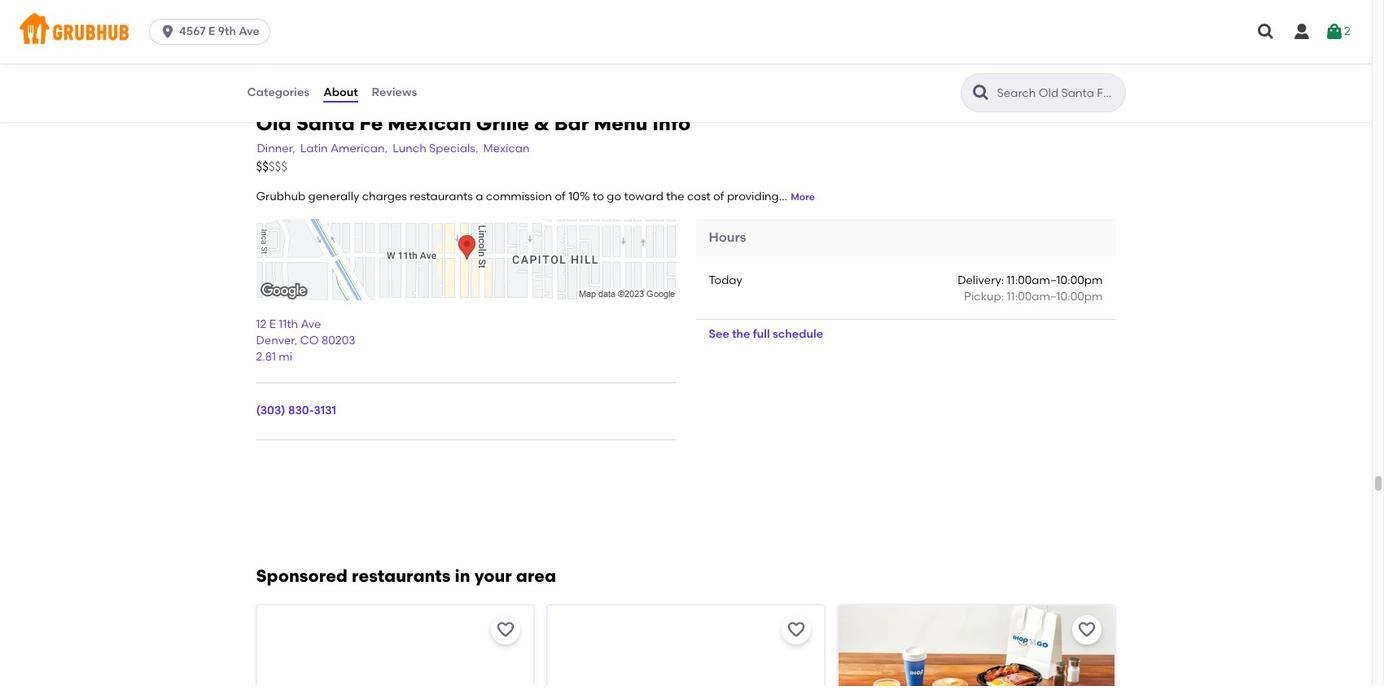 Task type: locate. For each thing, give the bounding box(es) containing it.
co
[[300, 334, 319, 348]]

0 horizontal spatial ave
[[239, 24, 260, 38]]

the left 'full'
[[732, 327, 750, 341]]

11:00am–10:00pm
[[1007, 274, 1103, 287], [1007, 290, 1103, 304]]

of left the 10% in the left top of the page
[[555, 190, 566, 204]]

denver
[[256, 334, 294, 348]]

$$
[[256, 159, 269, 174]]

save this restaurant button
[[491, 615, 520, 645], [782, 615, 811, 645], [1073, 615, 1102, 645], [1364, 615, 1384, 645]]

save this restaurant image
[[787, 620, 806, 640], [1078, 620, 1097, 640]]

e
[[208, 24, 215, 38], [269, 317, 276, 331]]

2 save this restaurant button from the left
[[782, 615, 811, 645]]

4567 e 9th ave button
[[149, 19, 277, 45]]

the left 'cost'
[[666, 190, 684, 204]]

more
[[791, 191, 815, 203]]

mexican
[[388, 112, 471, 135], [483, 142, 530, 156]]

1 horizontal spatial save this restaurant image
[[1368, 620, 1384, 640]]

specials,
[[429, 142, 478, 156]]

0 vertical spatial the
[[666, 190, 684, 204]]

2 save this restaurant image from the left
[[1078, 620, 1097, 640]]

search icon image
[[971, 83, 990, 103]]

schedule
[[773, 327, 823, 341]]

$$$$$
[[256, 159, 287, 174]]

dinner, latin american, lunch specials, mexican
[[257, 142, 530, 156]]

1 vertical spatial ave
[[301, 317, 321, 331]]

save this restaurant image for 2nd the save this restaurant button from left
[[787, 620, 806, 640]]

ave inside button
[[239, 24, 260, 38]]

about button
[[323, 64, 359, 122]]

0 vertical spatial ave
[[239, 24, 260, 38]]

your
[[474, 566, 512, 586]]

1 save this restaurant image from the left
[[787, 620, 806, 640]]

latin
[[300, 142, 328, 156]]

0 horizontal spatial save this restaurant image
[[787, 620, 806, 640]]

11:00am–10:00pm up pickup: 11:00am–10:00pm at the top right of page
[[1007, 274, 1103, 287]]

11:00am–10:00pm down delivery: 11:00am–10:00pm
[[1007, 290, 1103, 304]]

0 vertical spatial e
[[208, 24, 215, 38]]

4567 e 9th ave
[[179, 24, 260, 38]]

1 horizontal spatial mexican
[[483, 142, 530, 156]]

of
[[555, 190, 566, 204], [713, 190, 724, 204]]

old santa fe mexican grille & bar menu info
[[256, 112, 691, 135]]

restaurants left in on the bottom
[[352, 566, 451, 586]]

e left 9th
[[208, 24, 215, 38]]

12 e 11th ave denver , co 80203 2.81 mi
[[256, 317, 355, 364]]

1 horizontal spatial ave
[[301, 317, 321, 331]]

dinner,
[[257, 142, 295, 156]]

0 horizontal spatial e
[[208, 24, 215, 38]]

ave
[[239, 24, 260, 38], [301, 317, 321, 331]]

1 of from the left
[[555, 190, 566, 204]]

categories
[[247, 85, 310, 99]]

save this restaurant image
[[496, 620, 515, 640], [1368, 620, 1384, 640]]

0 horizontal spatial save this restaurant image
[[496, 620, 515, 640]]

0 horizontal spatial the
[[666, 190, 684, 204]]

e for 12
[[269, 317, 276, 331]]

e inside button
[[208, 24, 215, 38]]

12
[[256, 317, 267, 331]]

of right 'cost'
[[713, 190, 724, 204]]

2 11:00am–10:00pm from the top
[[1007, 290, 1103, 304]]

e for 4567
[[208, 24, 215, 38]]

mexican down the grille
[[483, 142, 530, 156]]

pickup:
[[964, 290, 1004, 304]]

0 horizontal spatial mexican
[[388, 112, 471, 135]]

0 vertical spatial 11:00am–10:00pm
[[1007, 274, 1103, 287]]

(303) 830-3131 button
[[256, 403, 336, 420]]

go
[[607, 190, 621, 204]]

0 vertical spatial restaurants
[[410, 190, 473, 204]]

ave up 'co'
[[301, 317, 321, 331]]

9th
[[218, 24, 236, 38]]

more button
[[791, 191, 815, 205]]

0 vertical spatial mexican
[[388, 112, 471, 135]]

1 save this restaurant button from the left
[[491, 615, 520, 645]]

info
[[652, 112, 691, 135]]

ave inside the 12 e 11th ave denver , co 80203 2.81 mi
[[301, 317, 321, 331]]

svg image
[[1256, 22, 1276, 42], [1292, 22, 1312, 42], [1325, 22, 1344, 42], [160, 24, 176, 40]]

1 horizontal spatial the
[[732, 327, 750, 341]]

80203
[[322, 334, 355, 348]]

reviews
[[372, 85, 417, 99]]

ihop logo image
[[839, 606, 1115, 686]]

0 horizontal spatial of
[[555, 190, 566, 204]]

1 horizontal spatial of
[[713, 190, 724, 204]]

restaurants left a
[[410, 190, 473, 204]]

mexican up lunch specials, button
[[388, 112, 471, 135]]

to
[[593, 190, 604, 204]]

full
[[753, 327, 770, 341]]

mi
[[279, 350, 292, 364]]

1 vertical spatial 11:00am–10:00pm
[[1007, 290, 1103, 304]]

4567
[[179, 24, 206, 38]]

1 horizontal spatial save this restaurant image
[[1078, 620, 1097, 640]]

charges
[[362, 190, 407, 204]]

bar
[[554, 112, 589, 135]]

the
[[666, 190, 684, 204], [732, 327, 750, 341]]

ave right 9th
[[239, 24, 260, 38]]

restaurants
[[410, 190, 473, 204], [352, 566, 451, 586]]

e right 12 at the left of the page
[[269, 317, 276, 331]]

1 vertical spatial e
[[269, 317, 276, 331]]

grubhub generally charges restaurants a commission of 10% to go toward the cost of providing ... more
[[256, 190, 815, 204]]

1 11:00am–10:00pm from the top
[[1007, 274, 1103, 287]]

2 of from the left
[[713, 190, 724, 204]]

svg image inside 2 button
[[1325, 22, 1344, 42]]

,
[[294, 334, 297, 348]]

fe
[[360, 112, 383, 135]]

Search Old Santa Fe Mexican Grille & Bar search field
[[995, 85, 1120, 101]]

830-
[[288, 404, 314, 418]]

e inside the 12 e 11th ave denver , co 80203 2.81 mi
[[269, 317, 276, 331]]

1 horizontal spatial e
[[269, 317, 276, 331]]

3131
[[314, 404, 336, 418]]

in
[[455, 566, 470, 586]]

see the full schedule button
[[696, 320, 836, 349]]

1 vertical spatial the
[[732, 327, 750, 341]]



Task type: vqa. For each thing, say whether or not it's contained in the screenshot.
fourth Save this restaurant button from right
yes



Task type: describe. For each thing, give the bounding box(es) containing it.
2.81
[[256, 350, 276, 364]]

a
[[476, 190, 483, 204]]

about
[[323, 85, 358, 99]]

main navigation navigation
[[0, 0, 1372, 64]]

delivery: 11:00am–10:00pm
[[958, 274, 1103, 287]]

commission
[[486, 190, 552, 204]]

american,
[[331, 142, 388, 156]]

categories button
[[246, 64, 310, 122]]

svg image inside 4567 e 9th ave button
[[160, 24, 176, 40]]

...
[[779, 190, 787, 204]]

ave for 9th
[[239, 24, 260, 38]]

reviews button
[[371, 64, 418, 122]]

breakfast
[[246, 28, 299, 42]]

3 save this restaurant button from the left
[[1073, 615, 1102, 645]]

(303)
[[256, 404, 285, 418]]

santa
[[296, 112, 355, 135]]

save this restaurant image for 3rd the save this restaurant button from the left
[[1078, 620, 1097, 640]]

2
[[1344, 24, 1351, 38]]

sponsored
[[256, 566, 348, 586]]

11th
[[279, 317, 298, 331]]

today
[[709, 274, 742, 287]]

4 save this restaurant button from the left
[[1364, 615, 1384, 645]]

2 button
[[1325, 17, 1351, 46]]

&
[[534, 112, 549, 135]]

area
[[516, 566, 556, 586]]

hours
[[709, 229, 746, 245]]

old
[[256, 112, 291, 135]]

10%
[[568, 190, 590, 204]]

toward
[[624, 190, 664, 204]]

latin american, button
[[299, 140, 389, 158]]

dinner, button
[[256, 140, 296, 158]]

menu
[[594, 112, 648, 135]]

the inside button
[[732, 327, 750, 341]]

delivery:
[[958, 274, 1004, 287]]

grille
[[476, 112, 529, 135]]

providing
[[727, 190, 779, 204]]

lunch
[[393, 142, 426, 156]]

pickup: 11:00am–10:00pm
[[964, 290, 1103, 304]]

mexican button
[[482, 140, 530, 158]]

1 vertical spatial mexican
[[483, 142, 530, 156]]

1 save this restaurant image from the left
[[496, 620, 515, 640]]

11:00am–10:00pm for pickup: 11:00am–10:00pm
[[1007, 290, 1103, 304]]

cost
[[687, 190, 711, 204]]

generally
[[308, 190, 359, 204]]

2 save this restaurant image from the left
[[1368, 620, 1384, 640]]

see
[[709, 327, 729, 341]]

1 vertical spatial restaurants
[[352, 566, 451, 586]]

sponsored restaurants in your area
[[256, 566, 556, 586]]

(303) 830-3131
[[256, 404, 336, 418]]

see the full schedule
[[709, 327, 823, 341]]

11:00am–10:00pm for delivery: 11:00am–10:00pm
[[1007, 274, 1103, 287]]

lunch specials, button
[[392, 140, 479, 158]]

grubhub
[[256, 190, 306, 204]]

ave for 11th
[[301, 317, 321, 331]]



